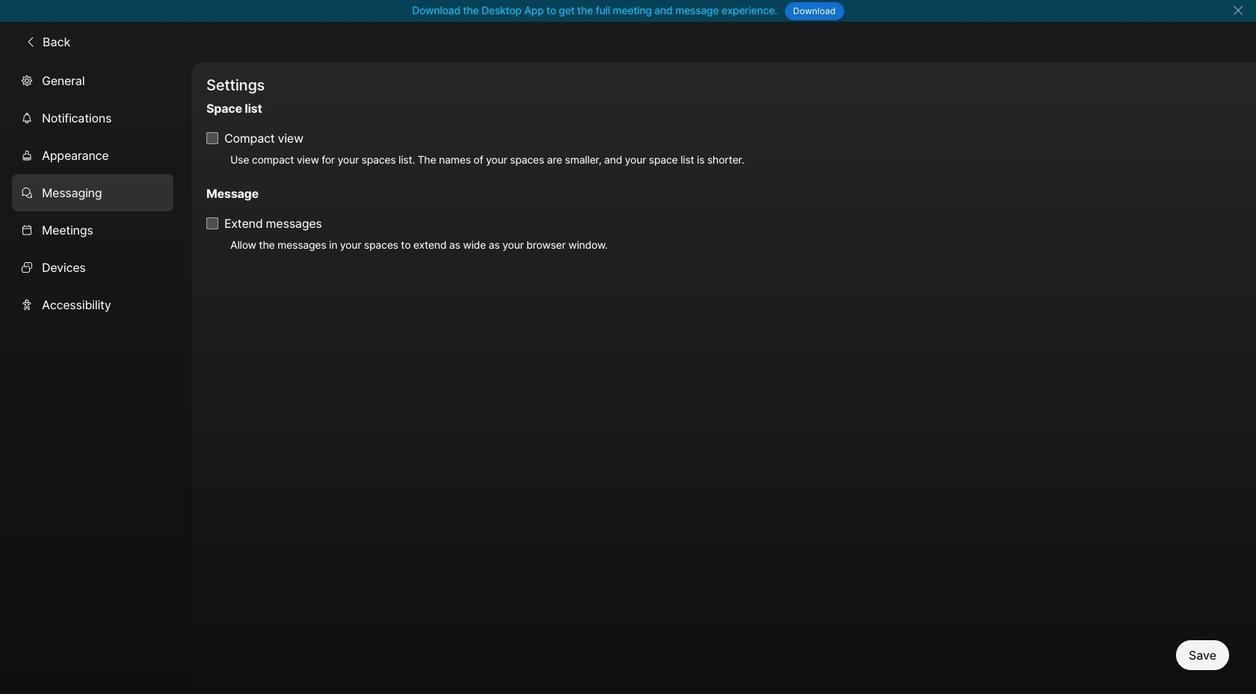 Task type: vqa. For each thing, say whether or not it's contained in the screenshot.
General list item
no



Task type: locate. For each thing, give the bounding box(es) containing it.
general tab
[[12, 62, 173, 99]]

devices tab
[[12, 249, 173, 286]]

messaging tab
[[12, 174, 173, 211]]

meetings tab
[[12, 211, 173, 249]]

cancel_16 image
[[1232, 4, 1244, 16]]



Task type: describe. For each thing, give the bounding box(es) containing it.
accessibility tab
[[12, 286, 173, 323]]

appearance tab
[[12, 137, 173, 174]]

settings navigation
[[0, 62, 191, 695]]

notifications tab
[[12, 99, 173, 137]]



